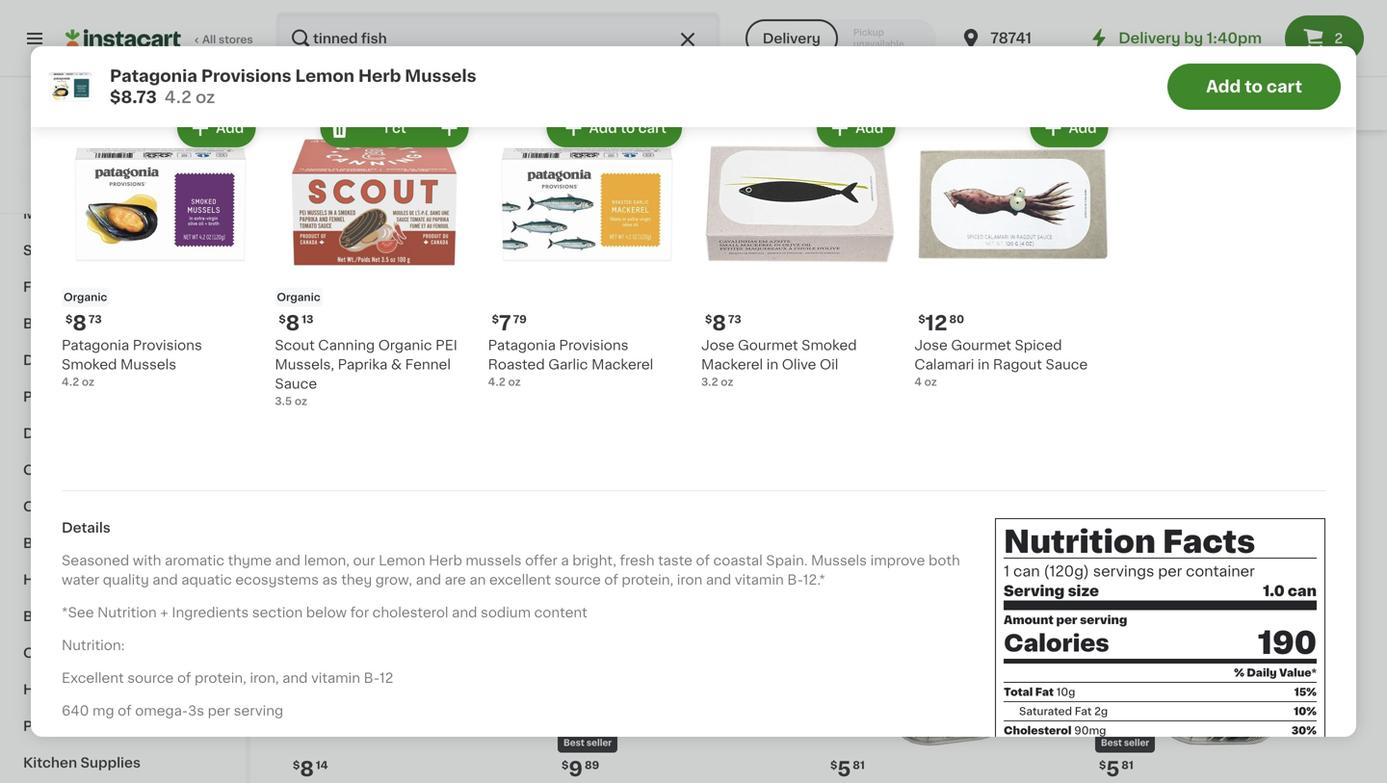 Task type: locate. For each thing, give the bounding box(es) containing it.
0 horizontal spatial add to cart
[[589, 122, 667, 135]]

nutrition up (120g) on the bottom right of the page
[[1004, 527, 1156, 557]]

gourmet inside jose gourmet smoked mackerel in olive oil 3.2 oz
[[738, 339, 798, 352]]

provisions for garlic
[[559, 339, 629, 352]]

1 inside item carousel region
[[383, 122, 389, 135]]

snacks
[[23, 244, 74, 257]]

1 horizontal spatial mackerel
[[592, 358, 653, 371]]

smoked up prepared foods
[[62, 358, 117, 371]]

1 horizontal spatial source
[[554, 573, 601, 586]]

herb inside patagonia provisions lemon herb mussels $8.73 4.2 oz
[[358, 68, 401, 84]]

1 vertical spatial herb
[[429, 554, 462, 567]]

$ inside $ 7 79
[[492, 314, 499, 325]]

1 up the "serving"
[[1004, 565, 1010, 579]]

prepare link
[[1310, 84, 1387, 123]]

1 vertical spatial mussels
[[120, 358, 176, 371]]

1 horizontal spatial can
[[1288, 584, 1317, 598]]

1 horizontal spatial 12
[[925, 313, 947, 333]]

best down "90mg"
[[1101, 739, 1122, 748]]

best seller for 5
[[1101, 739, 1149, 748]]

12
[[925, 313, 947, 333], [379, 671, 393, 685]]

vitamin down below
[[311, 671, 360, 685]]

$ 8 73 down frozen
[[66, 313, 102, 333]]

an
[[469, 573, 486, 586]]

oz inside jose gourmet spiced calamari in ragout sauce 4 oz
[[924, 377, 937, 387]]

spiced
[[1015, 339, 1062, 352]]

1 horizontal spatial nutrition
[[1004, 527, 1156, 557]]

in for 12
[[978, 358, 990, 371]]

sauce inside scout canning organic pei mussels, paprika & fennel sauce 3.5 oz
[[275, 377, 317, 391]]

0 horizontal spatial 81
[[853, 760, 865, 771]]

8 for patagonia
[[73, 313, 87, 333]]

nutrition down quality
[[97, 606, 157, 619]]

of
[[696, 554, 710, 567], [604, 573, 618, 586], [177, 671, 191, 685], [118, 704, 132, 717]]

$ inside $ 8 13
[[279, 314, 286, 325]]

goods inside dry goods & pasta link
[[52, 427, 98, 440]]

can for 1.0
[[1288, 584, 1317, 598]]

1 seller from the left
[[587, 739, 612, 748]]

by
[[1184, 31, 1203, 45]]

provisions inside patagonia provisions smoked mussels 4.2 oz
[[133, 339, 202, 352]]

90mg
[[1074, 725, 1106, 736]]

0 vertical spatial 1
[[383, 122, 389, 135]]

smoked down "fennel"
[[433, 397, 488, 410]]

goods for canned
[[81, 500, 127, 513]]

100% satisfaction guarantee
[[49, 185, 204, 196]]

0 vertical spatial protein,
[[622, 573, 674, 586]]

0 horizontal spatial 4.2
[[62, 377, 79, 387]]

4.2
[[164, 89, 192, 105], [62, 377, 79, 387], [488, 377, 506, 387]]

sauce down mussels,
[[275, 377, 317, 391]]

2 vertical spatial per
[[208, 704, 230, 717]]

13
[[302, 314, 313, 325]]

for
[[374, 55, 405, 75], [350, 606, 369, 619]]

0 vertical spatial add to cart
[[1206, 79, 1302, 95]]

None search field
[[275, 12, 720, 66]]

1 horizontal spatial sauce
[[1046, 358, 1088, 371]]

4.2 down roasted
[[488, 377, 506, 387]]

coastal
[[713, 554, 763, 567]]

80
[[949, 314, 964, 325]]

oz right 4
[[924, 377, 937, 387]]

lemon
[[295, 68, 354, 84], [379, 554, 425, 567]]

b- down cholesterol
[[364, 671, 379, 685]]

1 horizontal spatial 1
[[1004, 565, 1010, 579]]

73 down frozen link at left top
[[88, 314, 102, 325]]

iron,
[[250, 671, 279, 685]]

condiments
[[23, 463, 109, 477]]

mackerel inside jose gourmet smoked mackerel in olive oil 3.2 oz
[[701, 358, 763, 371]]

per right the servings
[[1158, 565, 1182, 579]]

patagonia down mussels,
[[289, 397, 357, 410]]

can up the "serving"
[[1013, 565, 1040, 579]]

12 down cholesterol
[[379, 671, 393, 685]]

& inside snacks & candy link
[[77, 244, 88, 257]]

0 vertical spatial vitamin
[[735, 573, 784, 586]]

all stores link
[[66, 12, 254, 66]]

4.2 down items
[[164, 89, 192, 105]]

olive
[[782, 358, 816, 371]]

ingredients down aquatic
[[172, 606, 249, 619]]

herb up are
[[429, 554, 462, 567]]

beverages
[[23, 170, 97, 184]]

1 14 from the top
[[316, 372, 328, 383]]

1 horizontal spatial serving
[[1080, 615, 1127, 626]]

mackerel
[[701, 358, 763, 371], [592, 358, 653, 371], [289, 416, 351, 429]]

amount per serving
[[1004, 615, 1127, 626]]

1 horizontal spatial add to cart
[[1206, 79, 1302, 95]]

frozen
[[1181, 97, 1225, 110]]

0 horizontal spatial can
[[1013, 565, 1040, 579]]

1 horizontal spatial seller
[[1124, 739, 1149, 748]]

2 73 from the left
[[728, 314, 741, 325]]

1 vertical spatial vitamin
[[311, 671, 360, 685]]

0 horizontal spatial 12
[[379, 671, 393, 685]]

1 horizontal spatial best
[[1101, 739, 1122, 748]]

& left "candy"
[[77, 244, 88, 257]]

smoked for oz
[[62, 358, 117, 371]]

8
[[73, 313, 87, 333], [712, 313, 726, 333], [286, 313, 300, 333], [300, 371, 314, 391], [300, 759, 314, 779]]

of down bright,
[[604, 573, 618, 586]]

0 horizontal spatial $7.79 element
[[558, 369, 811, 394]]

$ 8 14
[[293, 371, 328, 391], [293, 759, 328, 779]]

2 vertical spatial smoked
[[433, 397, 488, 410]]

source down a
[[554, 573, 601, 586]]

produce
[[23, 97, 82, 111]]

recipes link
[[12, 49, 234, 86]]

per right 3s
[[208, 704, 230, 717]]

0 horizontal spatial nutrition
[[97, 606, 157, 619]]

of down spices
[[177, 671, 191, 685]]

0 vertical spatial add to cart button
[[1167, 64, 1341, 110]]

jose inside jose gourmet spiced calamari in ragout sauce 4 oz
[[914, 339, 948, 352]]

gourmet up the olive
[[738, 339, 798, 352]]

oil
[[820, 358, 838, 371]]

12 left 80
[[925, 313, 947, 333]]

protein, up 3s
[[195, 671, 246, 685]]

provisions for mackerel
[[360, 397, 429, 410]]

and left are
[[416, 573, 441, 586]]

0 vertical spatial sauce
[[1046, 358, 1088, 371]]

fat up "saturated"
[[1035, 687, 1054, 697]]

1 horizontal spatial organic
[[277, 292, 321, 303]]

source inside the seasoned with aromatic thyme and lemon, our lemon herb mussels offer a bright, fresh taste of coastal spain. mussels improve both water quality and aquatic ecosystems as they grow, and are an excellent source of protein, iron and vitamin b-12.*
[[554, 573, 601, 586]]

0 horizontal spatial best
[[564, 739, 585, 748]]

3.2
[[701, 377, 718, 387]]

goods up details
[[81, 500, 127, 513]]

in left 'ragout'
[[978, 358, 990, 371]]

oz down roasted
[[508, 377, 521, 387]]

herb up 1 ct
[[358, 68, 401, 84]]

smoked up oil
[[802, 339, 857, 352]]

1 horizontal spatial delivery
[[1119, 31, 1181, 45]]

0 vertical spatial care
[[73, 683, 106, 696]]

mussels
[[466, 554, 522, 567]]

2 $ 8 73 from the left
[[705, 313, 741, 333]]

add button inside "product" 'group'
[[1032, 111, 1106, 146]]

provisions inside patagonia provisions roasted garlic mackerel 4.2 oz
[[559, 339, 629, 352]]

2 horizontal spatial mussels
[[811, 554, 867, 567]]

organic up 13
[[277, 292, 321, 303]]

provisions inside patagonia provisions lemon herb mussels $8.73 4.2 oz
[[201, 68, 291, 84]]

& left eggs
[[64, 134, 75, 147]]

1 vertical spatial 12
[[379, 671, 393, 685]]

view pricing policy
[[65, 166, 169, 177]]

offer
[[525, 554, 558, 567]]

2 best seller from the left
[[1101, 739, 1149, 748]]

2 gourmet from the left
[[951, 339, 1011, 352]]

1 vertical spatial fat
[[1075, 706, 1092, 717]]

care down mg
[[87, 720, 121, 733]]

0 vertical spatial fat
[[1035, 687, 1054, 697]]

lemon inside patagonia provisions lemon herb mussels $8.73 4.2 oz
[[295, 68, 354, 84]]

nutrition
[[1004, 527, 1156, 557], [97, 606, 157, 619]]

dry goods & pasta
[[23, 427, 155, 440]]

0 vertical spatial nutrition
[[1004, 527, 1156, 557]]

1 jose from the left
[[701, 339, 734, 352]]

baking essentials link
[[12, 598, 234, 635]]

0 horizontal spatial $ 5 81
[[830, 759, 865, 779]]

excellent source of protein, iron, and vitamin b-12
[[62, 671, 393, 685]]

best seller down "90mg"
[[1101, 739, 1149, 748]]

1 $ 8 73 from the left
[[66, 313, 102, 333]]

0 vertical spatial $ 8 14
[[293, 371, 328, 391]]

seafood
[[77, 207, 135, 221]]

1 vertical spatial cart
[[638, 122, 667, 135]]

mackerel right the garlic
[[592, 358, 653, 371]]

0 vertical spatial herb
[[358, 68, 401, 84]]

0 horizontal spatial source
[[127, 671, 174, 685]]

provisions for mussels
[[133, 339, 202, 352]]

meat & seafood link
[[12, 196, 234, 232]]

1 $7.79 element from the left
[[558, 369, 811, 394]]

0 vertical spatial cart
[[1267, 79, 1302, 95]]

sauce down spiced
[[1046, 358, 1088, 371]]

1 vertical spatial add to cart button
[[549, 111, 680, 146]]

1 vertical spatial goods
[[81, 500, 127, 513]]

1 horizontal spatial fat
[[1075, 706, 1092, 717]]

0 vertical spatial b-
[[787, 573, 803, 586]]

personal care link
[[12, 708, 234, 745]]

water
[[62, 573, 99, 586]]

& inside "dairy & eggs" link
[[64, 134, 75, 147]]

$ 8 73 up 3.2
[[705, 313, 741, 333]]

bakery
[[23, 317, 72, 330]]

0 vertical spatial to
[[1245, 79, 1263, 95]]

73 up jose gourmet smoked mackerel in olive oil 3.2 oz
[[728, 314, 741, 325]]

1 best from the left
[[564, 739, 585, 748]]

in for 8
[[767, 358, 778, 371]]

add to cart inside "product" 'group'
[[589, 122, 667, 135]]

0 horizontal spatial to
[[621, 122, 635, 135]]

1 81 from the left
[[853, 760, 865, 771]]

and down are
[[452, 606, 477, 619]]

organic inside scout canning organic pei mussels, paprika & fennel sauce 3.5 oz
[[378, 339, 432, 352]]

1 vertical spatial source
[[127, 671, 174, 685]]

$7.79 element
[[558, 369, 811, 394], [826, 369, 1080, 394]]

0 horizontal spatial per
[[208, 704, 230, 717]]

0 horizontal spatial ingredients
[[62, 737, 141, 750]]

care for personal care
[[87, 720, 121, 733]]

best for 5
[[1101, 739, 1122, 748]]

& left soups
[[131, 500, 142, 513]]

oz
[[196, 89, 215, 105], [82, 377, 94, 387], [721, 377, 733, 387], [508, 377, 521, 387], [924, 377, 937, 387], [295, 396, 307, 407]]

protein, down fresh
[[622, 573, 674, 586]]

$ 8 13
[[279, 313, 313, 333]]

0 horizontal spatial $ 8 73
[[66, 313, 102, 333]]

& down 100%
[[62, 207, 73, 221]]

2 horizontal spatial organic
[[378, 339, 432, 352]]

oz right 3.5
[[295, 396, 307, 407]]

0 horizontal spatial smoked
[[62, 358, 117, 371]]

mussels inside patagonia provisions smoked mussels 4.2 oz
[[120, 358, 176, 371]]

mackerel down 3.5
[[289, 416, 351, 429]]

2 in from the left
[[978, 358, 990, 371]]

1 vertical spatial to
[[621, 122, 635, 135]]

1 vertical spatial add to cart
[[589, 122, 667, 135]]

0 vertical spatial can
[[1013, 565, 1040, 579]]

and down coastal
[[706, 573, 731, 586]]

1 horizontal spatial $7.79 element
[[826, 369, 1080, 394]]

best seller up 89
[[564, 739, 612, 748]]

per for servings
[[1158, 565, 1182, 579]]

0 horizontal spatial add to cart button
[[549, 111, 680, 146]]

15%
[[1294, 687, 1317, 697]]

taste
[[658, 554, 692, 567]]

1 left ct on the top
[[383, 122, 389, 135]]

mussels inside the seasoned with aromatic thyme and lemon, our lemon herb mussels offer a bright, fresh taste of coastal spain. mussels improve both water quality and aquatic ecosystems as they grow, and are an excellent source of protein, iron and vitamin b-12.*
[[811, 554, 867, 567]]

jose
[[701, 339, 734, 352], [914, 339, 948, 352]]

vitamin down coastal
[[735, 573, 784, 586]]

smoked inside patagonia provisions smoked mussels 4.2 oz
[[62, 358, 117, 371]]

0 horizontal spatial fat
[[1035, 687, 1054, 697]]

2 seller from the left
[[1124, 739, 1149, 748]]

our
[[353, 554, 375, 567]]

& left sauces
[[112, 463, 123, 477]]

personal
[[23, 720, 84, 733]]

b-
[[787, 573, 803, 586], [364, 671, 379, 685]]

fat left 2g
[[1075, 706, 1092, 717]]

recommended searches element
[[266, 77, 1387, 130]]

omega-
[[135, 704, 188, 717]]

0 vertical spatial source
[[554, 573, 601, 586]]

patagonia down bakery
[[62, 339, 129, 352]]

in inside jose gourmet spiced calamari in ragout sauce 4 oz
[[978, 358, 990, 371]]

0 horizontal spatial 1
[[383, 122, 389, 135]]

mackerel up 3.2
[[701, 358, 763, 371]]

2 horizontal spatial smoked
[[802, 339, 857, 352]]

$ 8 73 for jose
[[705, 313, 741, 333]]

care up 640 on the bottom
[[73, 683, 106, 696]]

$ inside '$ 9 89'
[[562, 760, 569, 771]]

of right mg
[[118, 704, 132, 717]]

patagonia inside patagonia provisions smoked mussels 4.2 oz
[[62, 339, 129, 352]]

stores
[[219, 34, 253, 45]]

0 horizontal spatial organic
[[64, 292, 107, 303]]

and down with
[[152, 573, 178, 586]]

product group
[[62, 105, 259, 390], [275, 105, 473, 409], [488, 105, 686, 390], [701, 105, 899, 390], [914, 105, 1112, 390], [289, 108, 542, 465], [558, 108, 811, 465], [826, 108, 1080, 448], [1095, 108, 1349, 448], [826, 496, 1080, 783], [1095, 496, 1349, 783]]

calories
[[1004, 632, 1109, 655]]

serving down size
[[1080, 615, 1127, 626]]

oz up prepared foods
[[82, 377, 94, 387]]

0 horizontal spatial 5
[[837, 759, 851, 779]]

scout canning organic pei mussels, paprika & fennel sauce 3.5 oz
[[275, 339, 457, 407]]

delivery left by
[[1119, 31, 1181, 45]]

in inside jose gourmet smoked mackerel in olive oil 3.2 oz
[[767, 358, 778, 371]]

1 horizontal spatial mussels
[[405, 68, 476, 84]]

lemon inside the seasoned with aromatic thyme and lemon, our lemon herb mussels offer a bright, fresh taste of coastal spain. mussels improve both water quality and aquatic ecosystems as they grow, and are an excellent source of protein, iron and vitamin b-12.*
[[379, 554, 425, 567]]

1 gourmet from the left
[[738, 339, 798, 352]]

best up 9
[[564, 739, 585, 748]]

$ 7 79
[[492, 313, 527, 333]]

gourmet inside jose gourmet spiced calamari in ragout sauce 4 oz
[[951, 339, 1011, 352]]

1 in from the left
[[767, 358, 778, 371]]

2 5 from the left
[[1106, 759, 1120, 779]]

1 horizontal spatial best seller
[[1101, 739, 1149, 748]]

oz inside patagonia provisions lemon herb mussels $8.73 4.2 oz
[[196, 89, 215, 105]]

1 horizontal spatial herb
[[429, 554, 462, 567]]

2 horizontal spatial mackerel
[[701, 358, 763, 371]]

health care
[[23, 683, 106, 696]]

1 horizontal spatial 4.2
[[164, 89, 192, 105]]

goods down prepared foods
[[52, 427, 98, 440]]

b- down the spain.
[[787, 573, 803, 586]]

increment quantity of scout canning organic pei mussels, paprika & fennel sauce image
[[438, 117, 461, 140]]

(120g)
[[1044, 565, 1089, 579]]

cart inside item carousel region
[[638, 122, 667, 135]]

ct
[[392, 122, 406, 135]]

1 vertical spatial care
[[87, 720, 121, 733]]

per up calories
[[1056, 615, 1077, 626]]

0 horizontal spatial for
[[350, 606, 369, 619]]

jose for 12
[[914, 339, 948, 352]]

organic for scout
[[277, 292, 321, 303]]

smoked inside jose gourmet smoked mackerel in olive oil 3.2 oz
[[802, 339, 857, 352]]

1 vertical spatial 14
[[316, 760, 328, 771]]

best
[[564, 739, 585, 748], [1101, 739, 1122, 748]]

mackerel for patagonia provisions smoked mackerel
[[289, 416, 351, 429]]

& left spices
[[126, 646, 137, 660]]

1 horizontal spatial 73
[[728, 314, 741, 325]]

0 horizontal spatial mackerel
[[289, 416, 351, 429]]

jose up calamari
[[914, 339, 948, 352]]

delivery button
[[745, 19, 838, 58]]

0 vertical spatial 14
[[316, 372, 328, 383]]

1 vertical spatial ingredients
[[62, 737, 141, 750]]

$ 12 80
[[918, 313, 964, 333]]

breakfast link
[[12, 525, 234, 562]]

mussels up 'prepared foods' link
[[120, 358, 176, 371]]

can for 1
[[1013, 565, 1040, 579]]

serving
[[1080, 615, 1127, 626], [234, 704, 283, 717]]

canned goods & soups link
[[12, 488, 234, 525]]

0 vertical spatial smoked
[[802, 339, 857, 352]]

1 horizontal spatial b-
[[787, 573, 803, 586]]

breakfast
[[23, 537, 90, 550]]

patagonia up the $8.73
[[110, 68, 197, 84]]

4.2 inside patagonia provisions lemon herb mussels $8.73 4.2 oz
[[164, 89, 192, 105]]

1 vertical spatial protein,
[[195, 671, 246, 685]]

2 $7.79 element from the left
[[826, 369, 1080, 394]]

12.*
[[803, 573, 825, 586]]

source down spices
[[127, 671, 174, 685]]

results for "tinned fish"
[[289, 55, 544, 75]]

lemon up grow,
[[379, 554, 425, 567]]

for left "tinned
[[374, 55, 405, 75]]

0 horizontal spatial sauce
[[275, 377, 317, 391]]

patagonia inside patagonia provisions roasted garlic mackerel 4.2 oz
[[488, 339, 556, 352]]

& left "fennel"
[[391, 358, 402, 371]]

2 horizontal spatial per
[[1158, 565, 1182, 579]]

1 vertical spatial 1
[[1004, 565, 1010, 579]]

organic up 'bakery' 'link'
[[64, 292, 107, 303]]

1 vertical spatial lemon
[[379, 554, 425, 567]]

organic up "fennel"
[[378, 339, 432, 352]]

provisions up 'prepared foods' link
[[133, 339, 202, 352]]

vitamin inside the seasoned with aromatic thyme and lemon, our lemon herb mussels offer a bright, fresh taste of coastal spain. mussels improve both water quality and aquatic ecosystems as they grow, and are an excellent source of protein, iron and vitamin b-12.*
[[735, 573, 784, 586]]

1 horizontal spatial to
[[1245, 79, 1263, 95]]

mackerel inside patagonia provisions smoked mackerel
[[289, 416, 351, 429]]

oz down items
[[196, 89, 215, 105]]

ingredients up supplies
[[62, 737, 141, 750]]

patagonia inside patagonia provisions lemon herb mussels $8.73 4.2 oz
[[110, 68, 197, 84]]

delivery inside delivery button
[[763, 32, 821, 45]]

provisions down stores
[[201, 68, 291, 84]]

jose inside jose gourmet smoked mackerel in olive oil 3.2 oz
[[701, 339, 734, 352]]

facts
[[1163, 527, 1255, 557]]

0 vertical spatial lemon
[[295, 68, 354, 84]]

2 jose from the left
[[914, 339, 948, 352]]

related items
[[62, 53, 210, 73]]

delivery inside delivery by 1:40pm link
[[1119, 31, 1181, 45]]

& inside scout canning organic pei mussels, paprika & fennel sauce 3.5 oz
[[391, 358, 402, 371]]

patagonia inside patagonia provisions smoked mackerel
[[289, 397, 357, 410]]

goods inside canned goods & soups 'link'
[[81, 500, 127, 513]]

& left pasta
[[101, 427, 113, 440]]

for down they
[[350, 606, 369, 619]]

73 for patagonia
[[88, 314, 102, 325]]

provisions up the garlic
[[559, 339, 629, 352]]

1 best seller from the left
[[564, 739, 612, 748]]

5
[[837, 759, 851, 779], [1106, 759, 1120, 779]]

gourmet down 80
[[951, 339, 1011, 352]]

190
[[1258, 628, 1317, 658]]

0 horizontal spatial delivery
[[763, 32, 821, 45]]

product group containing 12
[[914, 105, 1112, 390]]

frozen
[[23, 280, 70, 294]]

add to cart
[[1206, 79, 1302, 95], [589, 122, 667, 135]]

fat for saturated
[[1075, 706, 1092, 717]]

oils, vinegars, & spices link
[[12, 635, 234, 671]]

0 horizontal spatial vitamin
[[311, 671, 360, 685]]

deli
[[23, 354, 51, 367]]

serving down iron,
[[234, 704, 283, 717]]

mussels up increment quantity of scout canning organic pei mussels, paprika & fennel sauce image
[[405, 68, 476, 84]]

1 vertical spatial smoked
[[62, 358, 117, 371]]

provisions inside patagonia provisions smoked mackerel
[[360, 397, 429, 410]]

seasoned with aromatic thyme and lemon, our lemon herb mussels offer a bright, fresh taste of coastal spain. mussels improve both water quality and aquatic ecosystems as they grow, and are an excellent source of protein, iron and vitamin b-12.*
[[62, 554, 960, 586]]

market
[[126, 144, 175, 157]]

patagonia up roasted
[[488, 339, 556, 352]]

protein, inside the seasoned with aromatic thyme and lemon, our lemon herb mussels offer a bright, fresh taste of coastal spain. mussels improve both water quality and aquatic ecosystems as they grow, and are an excellent source of protein, iron and vitamin b-12.*
[[622, 573, 674, 586]]

1 can (120g)
[[1004, 565, 1089, 579]]

2 best from the left
[[1101, 739, 1122, 748]]

jose up 3.2
[[701, 339, 734, 352]]

1 horizontal spatial ingredients
[[172, 606, 249, 619]]

640 mg of omega-3s per serving
[[62, 704, 283, 717]]

smoked inside patagonia provisions smoked mackerel
[[433, 397, 488, 410]]

4.2 up prepared foods
[[62, 377, 79, 387]]

2 vertical spatial mussels
[[811, 554, 867, 567]]

in left the olive
[[767, 358, 778, 371]]

delivery up recommended searches element
[[763, 32, 821, 45]]

78741 button
[[960, 12, 1075, 66]]

value*
[[1279, 668, 1317, 678]]

1 73 from the left
[[88, 314, 102, 325]]

lemon up remove scout canning organic pei mussels, paprika & fennel sauce 'icon'
[[295, 68, 354, 84]]

0 horizontal spatial jose
[[701, 339, 734, 352]]

snacks & candy
[[23, 244, 137, 257]]

oz right 3.2
[[721, 377, 733, 387]]

2 $ 8 14 from the top
[[293, 759, 328, 779]]

mussels up 12.*
[[811, 554, 867, 567]]

provisions down paprika at the top of the page
[[360, 397, 429, 410]]

$ 5 81
[[830, 759, 865, 779], [1099, 759, 1134, 779]]

can right the 1.0 in the bottom of the page
[[1288, 584, 1317, 598]]



Task type: describe. For each thing, give the bounding box(es) containing it.
1:40pm
[[1207, 31, 1262, 45]]

sauce inside jose gourmet spiced calamari in ragout sauce 4 oz
[[1046, 358, 1088, 371]]

items
[[149, 53, 210, 73]]

best seller for 9
[[564, 739, 612, 748]]

ecosystems
[[235, 573, 319, 586]]

delivery for delivery by 1:40pm
[[1119, 31, 1181, 45]]

servings per container
[[1093, 565, 1255, 579]]

satisfaction
[[81, 185, 146, 196]]

to inside item carousel region
[[621, 122, 635, 135]]

patagonia for 4.2
[[488, 339, 556, 352]]

spices
[[140, 646, 187, 660]]

bakery link
[[12, 305, 234, 342]]

prepared foods
[[23, 390, 133, 404]]

gourmet for 8
[[738, 339, 798, 352]]

mussels,
[[275, 358, 334, 371]]

1 horizontal spatial add to cart button
[[1167, 64, 1341, 110]]

cholesterol 90mg
[[1004, 725, 1106, 736]]

jose for 8
[[701, 339, 734, 352]]

below
[[306, 606, 347, 619]]

deli link
[[12, 342, 234, 379]]

*see
[[62, 606, 94, 619]]

recipes
[[23, 61, 80, 74]]

aquatic
[[181, 573, 232, 586]]

best for 9
[[564, 739, 585, 748]]

jose gourmet smoked mackerel in olive oil 3.2 oz
[[701, 339, 857, 387]]

seasoned
[[62, 554, 129, 567]]

1.0 can
[[1263, 584, 1317, 598]]

service type group
[[745, 19, 936, 58]]

2 81 from the left
[[1122, 760, 1134, 771]]

foods
[[90, 390, 133, 404]]

essentials
[[74, 610, 145, 623]]

view
[[65, 166, 92, 177]]

0 horizontal spatial b-
[[364, 671, 379, 685]]

all stores
[[202, 34, 253, 45]]

oz inside patagonia provisions smoked mussels 4.2 oz
[[82, 377, 94, 387]]

spain.
[[766, 554, 808, 567]]

cholesterol
[[1004, 725, 1072, 736]]

item carousel region
[[35, 98, 1325, 444]]

0 horizontal spatial serving
[[234, 704, 283, 717]]

lemon,
[[304, 554, 350, 567]]

seller for 5
[[1124, 739, 1149, 748]]

patagonia provisions lemon herb mussels $8.73 4.2 oz
[[110, 68, 476, 105]]

4.2 inside patagonia provisions smoked mussels 4.2 oz
[[62, 377, 79, 387]]

add to cart button inside "product" 'group'
[[549, 111, 680, 146]]

oz inside patagonia provisions roasted garlic mackerel 4.2 oz
[[508, 377, 521, 387]]

frozen link
[[12, 269, 234, 305]]

kitchen supplies link
[[12, 745, 234, 781]]

2g
[[1094, 706, 1108, 717]]

4.2 inside patagonia provisions roasted garlic mackerel 4.2 oz
[[488, 377, 506, 387]]

serving
[[1004, 584, 1065, 598]]

patagonia for $8.73
[[110, 68, 197, 84]]

2 14 from the top
[[316, 760, 328, 771]]

they
[[341, 573, 372, 586]]

canned
[[23, 500, 78, 513]]

instacart logo image
[[66, 27, 181, 50]]

mackerel inside patagonia provisions roasted garlic mackerel 4.2 oz
[[592, 358, 653, 371]]

pasta
[[116, 427, 155, 440]]

2 $ 5 81 from the left
[[1099, 759, 1134, 779]]

paprika
[[338, 358, 387, 371]]

per for amount
[[1056, 615, 1077, 626]]

3.5
[[275, 396, 292, 407]]

pricing
[[94, 166, 132, 177]]

organic for patagonia
[[64, 292, 107, 303]]

& inside the condiments & sauces link
[[112, 463, 123, 477]]

& inside canned goods & soups 'link'
[[131, 500, 142, 513]]

1 ct
[[383, 122, 406, 135]]

nutrition:
[[62, 638, 125, 652]]

household
[[23, 573, 99, 587]]

$ 8 73 for patagonia
[[66, 313, 102, 333]]

sauces
[[127, 463, 178, 477]]

oz inside scout canning organic pei mussels, paprika & fennel sauce 3.5 oz
[[295, 396, 307, 407]]

mackerel for jose gourmet smoked mackerel in olive oil 3.2 oz
[[701, 358, 763, 371]]

condiments & sauces
[[23, 463, 178, 477]]

container
[[1186, 565, 1255, 579]]

candy
[[91, 244, 137, 257]]

*see nutrition + ingredients section below for cholesterol and sodium content
[[62, 606, 587, 619]]

herb inside the seasoned with aromatic thyme and lemon, our lemon herb mussels offer a bright, fresh taste of coastal spain. mussels improve both water quality and aquatic ecosystems as they grow, and are an excellent source of protein, iron and vitamin b-12.*
[[429, 554, 462, 567]]

total
[[1004, 687, 1033, 697]]

central market
[[71, 144, 175, 157]]

amount
[[1004, 615, 1054, 626]]

patagonia for oz
[[62, 339, 129, 352]]

supplies
[[80, 756, 141, 770]]

product group containing 7
[[488, 105, 686, 390]]

1 $ 8 14 from the top
[[293, 371, 328, 391]]

patagonia provisions smoked mussels 4.2 oz
[[62, 339, 202, 387]]

with
[[133, 554, 161, 567]]

8 for scout
[[286, 313, 300, 333]]

goods for dry
[[52, 427, 98, 440]]

snacks & candy link
[[12, 232, 234, 269]]

oz inside jose gourmet smoked mackerel in olive oil 3.2 oz
[[721, 377, 733, 387]]

quality
[[103, 573, 149, 586]]

dry
[[23, 427, 48, 440]]

central market logo image
[[105, 100, 141, 137]]

78741
[[990, 31, 1032, 45]]

sodium
[[481, 606, 531, 619]]

0 vertical spatial ingredients
[[172, 606, 249, 619]]

0 vertical spatial serving
[[1080, 615, 1127, 626]]

serving size
[[1004, 584, 1099, 598]]

& inside "oils, vinegars, & spices" "link"
[[126, 646, 137, 660]]

scout
[[275, 339, 315, 352]]

8 for jose
[[712, 313, 726, 333]]

canning
[[318, 339, 375, 352]]

of up iron
[[696, 554, 710, 567]]

1 vertical spatial nutrition
[[97, 606, 157, 619]]

canned goods & soups
[[23, 500, 189, 513]]

mussels inside patagonia provisions lemon herb mussels $8.73 4.2 oz
[[405, 68, 476, 84]]

guarantee
[[148, 185, 204, 196]]

smoked for olive
[[802, 339, 857, 352]]

$ inside $ 12 80
[[918, 314, 925, 325]]

bright,
[[572, 554, 616, 567]]

size
[[1068, 584, 1099, 598]]

health care link
[[12, 671, 234, 708]]

dairy
[[23, 134, 61, 147]]

kitchen
[[23, 756, 77, 770]]

prepare
[[1339, 97, 1387, 110]]

& inside dry goods & pasta link
[[101, 427, 113, 440]]

9
[[569, 759, 583, 779]]

0 vertical spatial for
[[374, 55, 405, 75]]

gourmet for 12
[[951, 339, 1011, 352]]

section
[[252, 606, 303, 619]]

1 for 1 can (120g)
[[1004, 565, 1010, 579]]

dry goods & pasta link
[[12, 415, 234, 452]]

and up ecosystems
[[275, 554, 301, 567]]

seller for 9
[[587, 739, 612, 748]]

1 vertical spatial for
[[350, 606, 369, 619]]

delivery for delivery
[[763, 32, 821, 45]]

$ 9 89
[[562, 759, 599, 779]]

1 5 from the left
[[837, 759, 851, 779]]

1 for 1 ct
[[383, 122, 389, 135]]

1 $ 5 81 from the left
[[830, 759, 865, 779]]

and right iron,
[[282, 671, 308, 685]]

10%
[[1294, 706, 1317, 717]]

10g
[[1056, 687, 1075, 697]]

& inside meat & seafood 'link'
[[62, 207, 73, 221]]

b- inside the seasoned with aromatic thyme and lemon, our lemon herb mussels offer a bright, fresh taste of coastal spain. mussels improve both water quality and aquatic ecosystems as they grow, and are an excellent source of protein, iron and vitamin b-12.*
[[787, 573, 803, 586]]

73 for jose
[[728, 314, 741, 325]]

aromatic
[[165, 554, 224, 567]]

2
[[1335, 32, 1343, 45]]

oils,
[[23, 646, 54, 660]]

remove scout canning organic pei mussels, paprika & fennel sauce image
[[328, 117, 351, 140]]

produce link
[[12, 86, 234, 122]]

vinegars,
[[57, 646, 122, 660]]

12 inside item carousel region
[[925, 313, 947, 333]]

provisions for herb
[[201, 68, 291, 84]]

30%
[[1292, 725, 1317, 736]]

excellent
[[489, 573, 551, 586]]

care for health care
[[73, 683, 106, 696]]

1 horizontal spatial cart
[[1267, 79, 1302, 95]]

0 horizontal spatial protein,
[[195, 671, 246, 685]]

oils, vinegars, & spices
[[23, 646, 187, 660]]

fat for total
[[1035, 687, 1054, 697]]



Task type: vqa. For each thing, say whether or not it's contained in the screenshot.


